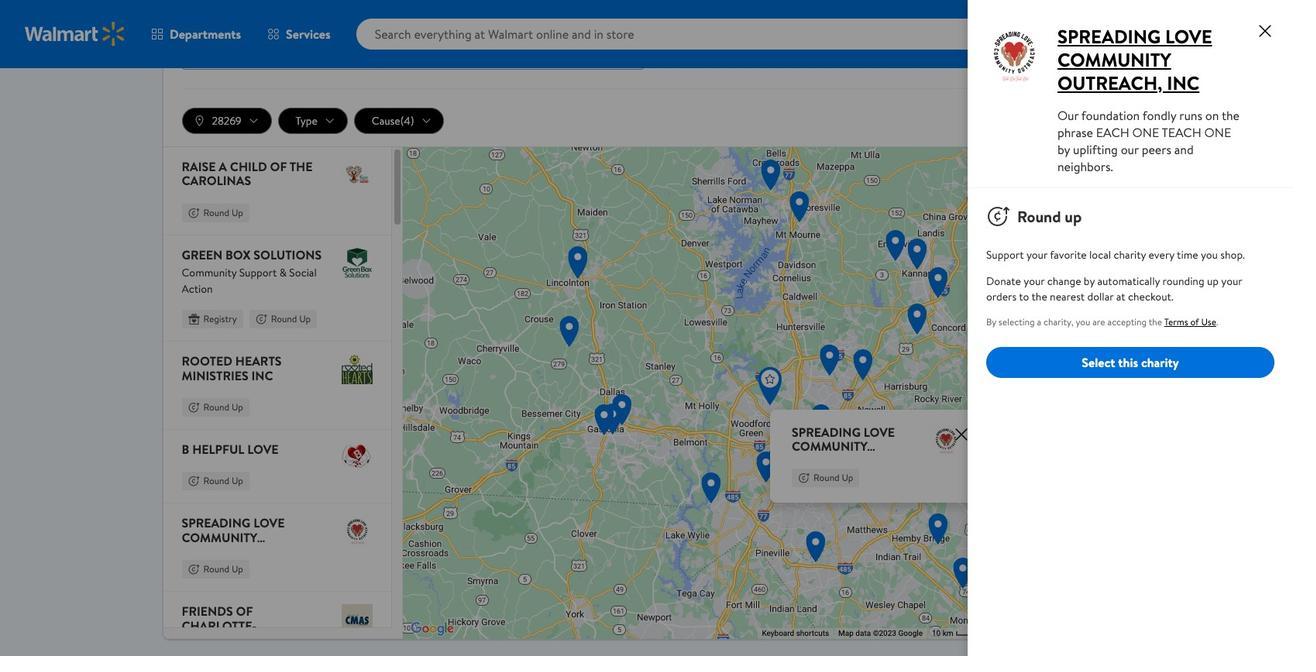 Task type: describe. For each thing, give the bounding box(es) containing it.
local
[[1090, 247, 1112, 263]]

keyboard shortcuts button
[[762, 629, 829, 640]]

spreading love community outreach, inc dialog
[[968, 0, 1294, 656]]

at
[[1117, 289, 1126, 305]]

peers
[[1142, 141, 1172, 158]]

automatically
[[1098, 274, 1160, 289]]

select
[[1082, 354, 1116, 371]]

raise a child of the carolinas
[[182, 158, 313, 189]]

spreading inside spreading love community outreach, inc link
[[1058, 23, 1161, 50]]

foundation
[[1082, 107, 1140, 124]]

change
[[1048, 274, 1082, 289]]

Search charity or registry name text field
[[182, 26, 644, 70]]

10
[[932, 630, 941, 638]]

support inside spreading love community outreach, inc 'dialog'
[[987, 247, 1024, 263]]

raise
[[182, 158, 216, 175]]

1 vertical spatial spreading
[[792, 423, 861, 440]]

support inside the green box solutions community support & social action
[[239, 265, 277, 281]]

0 horizontal spatial spreading love community outreach, inc
[[182, 515, 285, 561]]

rounding
[[1163, 274, 1205, 289]]

uplifting
[[1074, 141, 1118, 158]]

child
[[230, 158, 267, 175]]

outreach, inside 'dialog'
[[1058, 70, 1163, 96]]

ministries
[[182, 367, 249, 384]]

b helpful love
[[182, 441, 279, 458]]

selecting
[[999, 315, 1035, 329]]

phrase
[[1058, 124, 1094, 141]]

rooted hearts ministries inc
[[182, 353, 282, 384]]

round up
[[1018, 206, 1082, 227]]

inc inside 'dialog'
[[1167, 70, 1200, 96]]

keyboard shortcuts
[[762, 630, 829, 638]]

our
[[1058, 107, 1079, 124]]

search charity or registry name element
[[182, 6, 647, 70]]

data
[[856, 630, 871, 638]]

shop.
[[1221, 247, 1245, 263]]

close image
[[1256, 22, 1275, 40]]

by selecting a charity, you are accepting the terms of use .
[[987, 315, 1219, 329]]

the inside the donate your change by automatically rounding up your orders to the nearest dollar at checkout.
[[1032, 289, 1048, 305]]

28 button
[[1232, 16, 1289, 53]]

spreading love community outreach, inc logo image
[[984, 25, 1046, 87]]

walmart image
[[25, 22, 126, 47]]

1 vertical spatial spreading love community outreach, inc
[[792, 423, 896, 469]]

box
[[226, 246, 251, 263]]

b
[[182, 441, 189, 458]]

.
[[1217, 315, 1219, 329]]

10 km
[[932, 630, 956, 638]]

checkout.
[[1129, 289, 1174, 305]]

community
[[182, 265, 237, 281]]

terms of use link
[[1165, 315, 1217, 329]]

every
[[1149, 247, 1175, 263]]

donate
[[987, 274, 1022, 289]]

0 horizontal spatial up
[[1065, 206, 1082, 227]]

2 vertical spatial spreading
[[182, 515, 251, 532]]

are
[[1093, 315, 1106, 329]]

action
[[182, 282, 213, 297]]

inc inside rooted hearts ministries inc
[[252, 367, 273, 384]]

dollar
[[1088, 289, 1114, 305]]

and
[[1175, 141, 1194, 158]]

your for change
[[1024, 274, 1045, 289]]

10 km button
[[928, 629, 1025, 640]]

rooted
[[182, 353, 233, 370]]

love inside 'dialog'
[[1166, 23, 1213, 50]]

1 vertical spatial outreach,
[[792, 452, 862, 469]]

1 horizontal spatial community
[[792, 438, 868, 455]]

0 vertical spatial charity
[[1114, 247, 1147, 263]]

solutions
[[254, 246, 322, 263]]

orders
[[987, 289, 1017, 305]]

Search search field
[[356, 19, 1031, 50]]

by inside the donate your change by automatically rounding up your orders to the nearest dollar at checkout.
[[1084, 274, 1095, 289]]



Task type: vqa. For each thing, say whether or not it's contained in the screenshot.
electronics link
no



Task type: locate. For each thing, give the bounding box(es) containing it.
favorite
[[1050, 247, 1087, 263]]

charity inside 'button'
[[1142, 354, 1179, 371]]

by left 'uplifting'
[[1058, 141, 1071, 158]]

community
[[1058, 47, 1172, 73], [792, 438, 868, 455], [182, 529, 257, 546]]

the
[[290, 158, 313, 175]]

1 vertical spatial by
[[1084, 274, 1095, 289]]

use
[[1202, 315, 1217, 329]]

our
[[1121, 141, 1139, 158]]

map region
[[403, 147, 1130, 640]]

select this charity
[[1082, 354, 1179, 371]]

support left &
[[239, 265, 277, 281]]

our foundation fondly runs on the phrase each one teach one by uplifting our peers and neighbors.
[[1058, 107, 1240, 175]]

round
[[1018, 206, 1061, 227], [203, 206, 229, 219], [271, 313, 297, 326], [203, 401, 229, 414], [814, 471, 840, 484], [203, 475, 229, 488], [203, 563, 229, 576]]

charity up automatically in the right of the page
[[1114, 247, 1147, 263]]

1 horizontal spatial support
[[987, 247, 1024, 263]]

spreading love community outreach, inc inside 'dialog'
[[1058, 23, 1213, 96]]

0 vertical spatial spreading love community outreach, inc
[[1058, 23, 1213, 96]]

0 vertical spatial outreach,
[[1058, 70, 1163, 96]]

select this charity button
[[987, 347, 1275, 378]]

1 vertical spatial the
[[1032, 289, 1048, 305]]

the right to
[[1032, 289, 1048, 305]]

1 horizontal spatial by
[[1084, 274, 1095, 289]]

1 vertical spatial charity
[[1142, 354, 1179, 371]]

0 horizontal spatial the
[[1032, 289, 1048, 305]]

to
[[1019, 289, 1030, 305]]

2 vertical spatial spreading love community outreach, inc
[[182, 515, 285, 561]]

charity right this
[[1142, 354, 1179, 371]]

you right time
[[1201, 247, 1218, 263]]

your
[[1027, 247, 1048, 263], [1024, 274, 1045, 289], [1222, 274, 1243, 289]]

the left terms
[[1149, 315, 1163, 329]]

nearest
[[1050, 289, 1085, 305]]

2 horizontal spatial the
[[1222, 107, 1240, 124]]

0 vertical spatial community
[[1058, 47, 1172, 73]]

green box solutions community support & social action
[[182, 246, 322, 297]]

up up favorite
[[1065, 206, 1082, 227]]

hearts
[[236, 353, 282, 370]]

0 vertical spatial by
[[1058, 141, 1071, 158]]

love
[[1166, 23, 1213, 50], [864, 423, 896, 440], [247, 441, 279, 458], [254, 515, 285, 532]]

28
[[1263, 16, 1273, 30]]

up
[[232, 206, 243, 219], [299, 313, 311, 326], [232, 401, 243, 414], [842, 471, 854, 484], [232, 475, 243, 488], [232, 563, 243, 576]]

this
[[1119, 354, 1139, 371]]

support
[[987, 247, 1024, 263], [239, 265, 277, 281]]

a
[[219, 158, 227, 175]]

donate your change by automatically rounding up your orders to the nearest dollar at checkout.
[[987, 274, 1243, 305]]

of
[[1191, 315, 1200, 329]]

1 horizontal spatial one
[[1205, 124, 1232, 141]]

by
[[1058, 141, 1071, 158], [1084, 274, 1095, 289]]

the right on
[[1222, 107, 1240, 124]]

map
[[839, 630, 854, 638]]

0 horizontal spatial support
[[239, 265, 277, 281]]

accepting
[[1108, 315, 1147, 329]]

your left favorite
[[1027, 247, 1048, 263]]

you
[[1201, 247, 1218, 263], [1076, 315, 1091, 329]]

0 vertical spatial up
[[1065, 206, 1082, 227]]

your for favorite
[[1027, 247, 1048, 263]]

social
[[289, 265, 317, 281]]

inc
[[1167, 70, 1200, 96], [252, 367, 273, 384], [865, 452, 887, 469], [255, 543, 276, 561]]

your left change
[[1024, 274, 1045, 289]]

0 vertical spatial the
[[1222, 107, 1240, 124]]

up inside the donate your change by automatically rounding up your orders to the nearest dollar at checkout.
[[1208, 274, 1219, 289]]

1 horizontal spatial you
[[1201, 247, 1218, 263]]

0 horizontal spatial by
[[1058, 141, 1071, 158]]

2 horizontal spatial spreading love community outreach, inc
[[1058, 23, 1213, 96]]

by inside the our foundation fondly runs on the phrase each one teach one by uplifting our peers and neighbors.
[[1058, 141, 1071, 158]]

Walmart Site-Wide search field
[[356, 19, 1031, 50]]

time
[[1177, 247, 1199, 263]]

close image
[[953, 425, 971, 444]]

one right each
[[1133, 124, 1160, 141]]

0 horizontal spatial community
[[182, 529, 257, 546]]

up right rounding
[[1208, 274, 1219, 289]]

1 vertical spatial you
[[1076, 315, 1091, 329]]

teach
[[1162, 124, 1202, 141]]

2 vertical spatial outreach,
[[182, 543, 252, 561]]

0 vertical spatial you
[[1201, 247, 1218, 263]]

0 vertical spatial support
[[987, 247, 1024, 263]]

your down shop.
[[1222, 274, 1243, 289]]

spreading
[[1058, 23, 1161, 50], [792, 423, 861, 440], [182, 515, 251, 532]]

terms
[[1165, 315, 1189, 329]]

by
[[987, 315, 997, 329]]

charity,
[[1044, 315, 1074, 329]]

1 vertical spatial up
[[1208, 274, 1219, 289]]

1 horizontal spatial spreading
[[792, 423, 861, 440]]

outreach,
[[1058, 70, 1163, 96], [792, 452, 862, 469], [182, 543, 252, 561]]

charity
[[1114, 247, 1147, 263], [1142, 354, 1179, 371]]

2 one from the left
[[1205, 124, 1232, 141]]

&
[[280, 265, 287, 281]]

round inside spreading love community outreach, inc 'dialog'
[[1018, 206, 1061, 227]]

2 horizontal spatial community
[[1058, 47, 1172, 73]]

google
[[899, 630, 923, 638]]

spreading love community outreach, inc link
[[1058, 23, 1213, 96]]

fondly
[[1143, 107, 1177, 124]]

spreading love community outreach, inc
[[1058, 23, 1213, 96], [792, 423, 896, 469], [182, 515, 285, 561]]

0 horizontal spatial spreading
[[182, 515, 251, 532]]

map data ©2023 google
[[839, 630, 923, 638]]

km
[[943, 630, 954, 638]]

1 horizontal spatial the
[[1149, 315, 1163, 329]]

google image
[[407, 620, 458, 640]]

round up
[[203, 206, 243, 219], [271, 313, 311, 326], [203, 401, 243, 414], [814, 471, 854, 484], [203, 475, 243, 488], [203, 563, 243, 576]]

keyboard
[[762, 630, 795, 638]]

1 vertical spatial community
[[792, 438, 868, 455]]

0 horizontal spatial one
[[1133, 124, 1160, 141]]

helpful
[[192, 441, 244, 458]]

1 horizontal spatial spreading love community outreach, inc
[[792, 423, 896, 469]]

©2023
[[873, 630, 897, 638]]

by right change
[[1084, 274, 1095, 289]]

green
[[182, 246, 223, 263]]

support your favorite local charity every time you shop.
[[987, 247, 1245, 263]]

of
[[270, 158, 287, 175]]

1 horizontal spatial outreach,
[[792, 452, 862, 469]]

you left are
[[1076, 315, 1091, 329]]

carolinas
[[182, 172, 251, 189]]

registry
[[203, 313, 237, 326]]

2 horizontal spatial spreading
[[1058, 23, 1161, 50]]

each
[[1097, 124, 1130, 141]]

one
[[1133, 124, 1160, 141], [1205, 124, 1232, 141]]

the inside the our foundation fondly runs on the phrase each one teach one by uplifting our peers and neighbors.
[[1222, 107, 1240, 124]]

2 vertical spatial community
[[182, 529, 257, 546]]

on
[[1206, 107, 1219, 124]]

up
[[1065, 206, 1082, 227], [1208, 274, 1219, 289]]

2 vertical spatial the
[[1149, 315, 1163, 329]]

runs
[[1180, 107, 1203, 124]]

1 horizontal spatial up
[[1208, 274, 1219, 289]]

community inside 'dialog'
[[1058, 47, 1172, 73]]

1 one from the left
[[1133, 124, 1160, 141]]

a
[[1037, 315, 1042, 329]]

2 horizontal spatial outreach,
[[1058, 70, 1163, 96]]

1 vertical spatial support
[[239, 265, 277, 281]]

shortcuts
[[797, 630, 829, 638]]

0 vertical spatial spreading
[[1058, 23, 1161, 50]]

support up "donate"
[[987, 247, 1024, 263]]

neighbors.
[[1058, 158, 1114, 175]]

one right runs
[[1205, 124, 1232, 141]]

the
[[1222, 107, 1240, 124], [1032, 289, 1048, 305], [1149, 315, 1163, 329]]

0 horizontal spatial outreach,
[[182, 543, 252, 561]]

0 horizontal spatial you
[[1076, 315, 1091, 329]]



